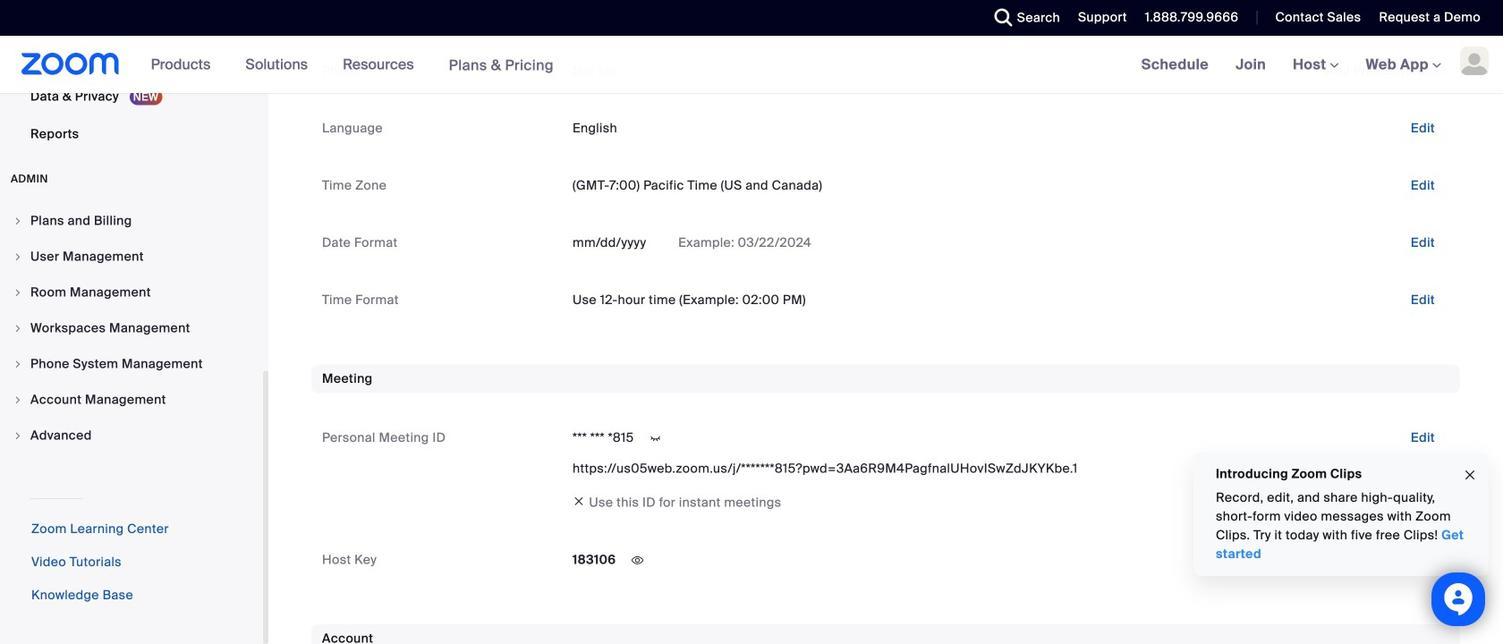 Task type: locate. For each thing, give the bounding box(es) containing it.
7 menu item from the top
[[0, 419, 263, 453]]

product information navigation
[[137, 36, 567, 94]]

2 right image from the top
[[13, 359, 23, 370]]

4 menu item from the top
[[0, 311, 263, 346]]

right image
[[13, 287, 23, 298], [13, 359, 23, 370], [13, 395, 23, 405]]

1 vertical spatial right image
[[13, 359, 23, 370]]

right image
[[13, 216, 23, 226], [13, 252, 23, 262], [13, 323, 23, 334], [13, 431, 23, 441]]

0 vertical spatial right image
[[13, 287, 23, 298]]

personal menu menu
[[0, 0, 263, 154]]

3 right image from the top
[[13, 395, 23, 405]]

4 right image from the top
[[13, 431, 23, 441]]

meetings navigation
[[1128, 36, 1504, 94]]

banner
[[0, 36, 1504, 94]]

show personal meeting id image
[[641, 431, 670, 447]]

menu item
[[0, 204, 263, 238], [0, 240, 263, 274], [0, 276, 263, 310], [0, 311, 263, 346], [0, 347, 263, 381], [0, 383, 263, 417], [0, 419, 263, 453]]

3 menu item from the top
[[0, 276, 263, 310]]

2 vertical spatial right image
[[13, 395, 23, 405]]

admin menu menu
[[0, 204, 263, 455]]



Task type: describe. For each thing, give the bounding box(es) containing it.
6 menu item from the top
[[0, 383, 263, 417]]

hide host key image
[[623, 553, 652, 569]]

close image
[[1463, 465, 1478, 486]]

5 menu item from the top
[[0, 347, 263, 381]]

3 right image from the top
[[13, 323, 23, 334]]

1 right image from the top
[[13, 216, 23, 226]]

zoom logo image
[[21, 53, 120, 75]]

2 right image from the top
[[13, 252, 23, 262]]

1 right image from the top
[[13, 287, 23, 298]]

2 menu item from the top
[[0, 240, 263, 274]]

1 menu item from the top
[[0, 204, 263, 238]]

profile picture image
[[1461, 47, 1489, 75]]



Task type: vqa. For each thing, say whether or not it's contained in the screenshot.
sixth right 'image' from the top of the "ADMIN MENU" menu at the left of the page
yes



